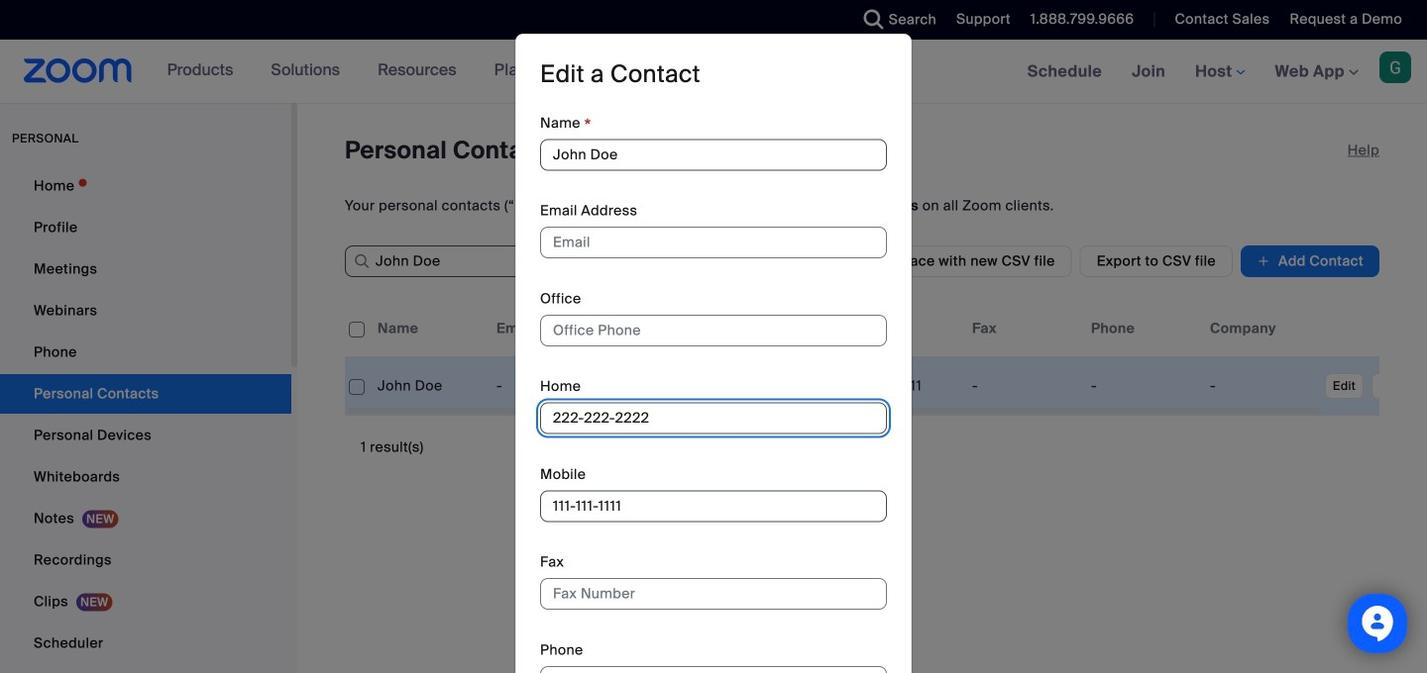 Task type: locate. For each thing, give the bounding box(es) containing it.
Search Contacts Input text field
[[345, 246, 642, 277]]

dialog
[[515, 34, 912, 674]]

Fax Number text field
[[540, 579, 887, 611]]

banner
[[0, 40, 1427, 105]]

application
[[345, 301, 1427, 416]]

1 cell from the left
[[370, 367, 489, 406]]

add image
[[1257, 252, 1270, 272]]

Mobile Phone text field
[[540, 491, 887, 523]]

personal menu menu
[[0, 166, 291, 674]]

Office Phone text field
[[540, 315, 887, 347]]

4 cell from the left
[[726, 367, 845, 406]]

product information navigation
[[152, 40, 625, 103]]

8 cell from the left
[[1202, 367, 1321, 406]]

cell
[[370, 367, 489, 406], [489, 367, 607, 406], [607, 367, 726, 406], [726, 367, 845, 406], [845, 367, 964, 406], [964, 367, 1083, 406], [1083, 367, 1202, 406], [1202, 367, 1321, 406]]



Task type: describe. For each thing, give the bounding box(es) containing it.
6 cell from the left
[[964, 367, 1083, 406]]

Email text field
[[540, 227, 887, 259]]

First and Last Name text field
[[540, 139, 887, 171]]

3 cell from the left
[[607, 367, 726, 406]]

7 cell from the left
[[1083, 367, 1202, 406]]

Home Phone text field
[[540, 403, 887, 435]]

5 cell from the left
[[845, 367, 964, 406]]

meetings navigation
[[1013, 40, 1427, 105]]

2 cell from the left
[[489, 367, 607, 406]]



Task type: vqa. For each thing, say whether or not it's contained in the screenshot.
'application'
yes



